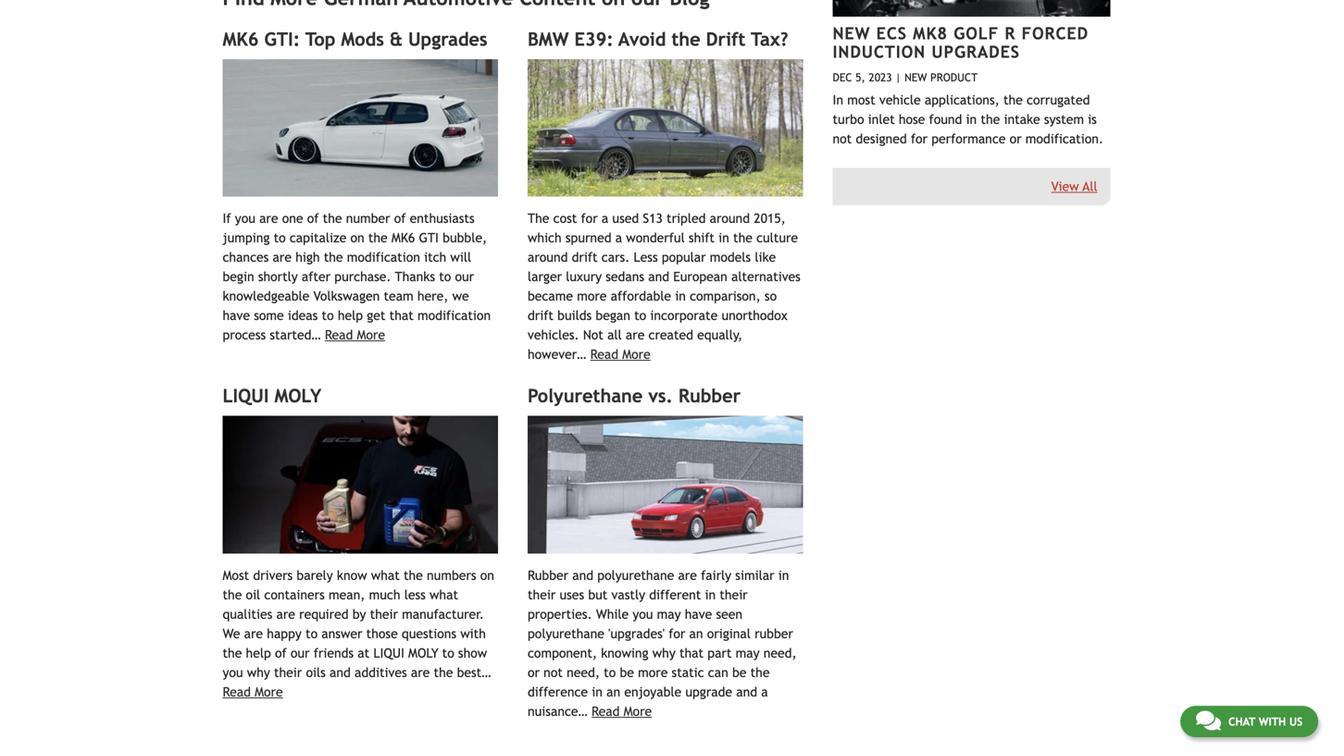 Task type: vqa. For each thing, say whether or not it's contained in the screenshot.
larger
yes



Task type: describe. For each thing, give the bounding box(es) containing it.
liqui moly
[[223, 385, 321, 407]]

|
[[895, 71, 901, 84]]

dec
[[833, 71, 852, 84]]

e39:
[[574, 28, 613, 50]]

and up 'uses'
[[572, 568, 593, 583]]

shortly
[[258, 269, 298, 284]]

view all
[[1051, 179, 1097, 194]]

0 vertical spatial around
[[710, 211, 750, 226]]

much
[[369, 588, 400, 602]]

and inside the cost for a used s13 tripled around 2015, which spurned a wonderful shift in the culture around drift cars. less popular models like larger luxury sedans and european alternatives became more affordable in comparison, so drift builds began to incorporate unorthodox vehicles. not all are created equally, however…
[[648, 269, 669, 284]]

1 vertical spatial drift
[[528, 308, 554, 323]]

1 horizontal spatial a
[[615, 231, 622, 245]]

read for mk6
[[325, 328, 353, 343]]

0 vertical spatial liqui
[[223, 385, 269, 407]]

all
[[607, 328, 622, 343]]

the
[[528, 211, 549, 226]]

the down most at the bottom left of page
[[223, 588, 242, 602]]

in right the similar
[[778, 568, 789, 583]]

'upgrades'
[[608, 627, 665, 641]]

for inside rubber and polyurethane are fairly similar in their uses but vastly different in their properties. while you may have seen polyurethane 'upgrades' for an original rubber component, knowing why that part may need, or not need, to be more static can be the difference in an enjoyable upgrade and a nuisance…
[[669, 627, 685, 641]]

enthusiasts
[[410, 211, 475, 226]]

mk8
[[913, 23, 948, 43]]

help inside most drivers barely know what the numbers on the oil containers mean, much less what qualities are required by their manufacturer. we are happy to answer those questions with the help of our friends at liqui moly to show you why their oils and additives are the best… read more
[[246, 646, 271, 661]]

avoid
[[619, 28, 666, 50]]

uses
[[560, 588, 584, 602]]

product
[[930, 71, 978, 84]]

happy
[[267, 627, 302, 641]]

0 vertical spatial moly
[[274, 385, 321, 407]]

1 vertical spatial may
[[736, 646, 760, 661]]

difference
[[528, 685, 588, 700]]

their left oils
[[274, 665, 302, 680]]

liqui moly products image
[[223, 416, 498, 554]]

read more link for gti:
[[325, 328, 385, 343]]

2015,
[[754, 211, 786, 226]]

read more for mods
[[325, 328, 385, 343]]

knowledgeable
[[223, 289, 309, 304]]

liqui inside most drivers barely know what the numbers on the oil containers mean, much less what qualities are required by their manufacturer. we are happy to answer those questions with the help of our friends at liqui moly to show you why their oils and additives are the best… read more
[[373, 646, 404, 661]]

their up properties.
[[528, 588, 556, 602]]

system
[[1044, 112, 1084, 127]]

&
[[390, 28, 403, 50]]

rubber inside rubber and polyurethane are fairly similar in their uses but vastly different in their properties. while you may have seen polyurethane 'upgrades' for an original rubber component, knowing why that part may need, or not need, to be more static can be the difference in an enjoyable upgrade and a nuisance…
[[528, 568, 568, 583]]

1 horizontal spatial of
[[307, 211, 319, 226]]

2 horizontal spatial of
[[394, 211, 406, 226]]

turbo
[[833, 112, 864, 127]]

a lowered and tuned vw jetta image
[[528, 416, 803, 554]]

process
[[223, 328, 266, 343]]

0 vertical spatial an
[[689, 627, 703, 641]]

you inside the if you are one of the number of enthusiasts jumping to capitalize on the mk6 gti bubble, chances are high the modification itch will begin shortly after purchase. thanks to our knowledgeable volkswagen team here, we have some ideas to help get that modification process started…
[[235, 211, 255, 226]]

thanks
[[395, 269, 435, 284]]

drift
[[706, 28, 746, 50]]

component,
[[528, 646, 597, 661]]

show
[[458, 646, 487, 661]]

created
[[649, 328, 693, 343]]

0 horizontal spatial upgrades
[[408, 28, 487, 50]]

shift
[[689, 231, 715, 245]]

numbers
[[427, 568, 476, 583]]

0 vertical spatial drift
[[572, 250, 598, 265]]

are inside rubber and polyurethane are fairly similar in their uses but vastly different in their properties. while you may have seen polyurethane 'upgrades' for an original rubber component, knowing why that part may need, or not need, to be more static can be the difference in an enjoyable upgrade and a nuisance…
[[678, 568, 697, 583]]

read more link for moly
[[223, 685, 283, 700]]

0 vertical spatial need,
[[763, 646, 797, 661]]

those
[[366, 627, 398, 641]]

models
[[710, 250, 751, 265]]

we
[[452, 289, 469, 304]]

or inside rubber and polyurethane are fairly similar in their uses but vastly different in their properties. while you may have seen polyurethane 'upgrades' for an original rubber component, knowing why that part may need, or not need, to be more static can be the difference in an enjoyable upgrade and a nuisance…
[[528, 665, 540, 680]]

view all link
[[1051, 179, 1097, 194]]

cars.
[[602, 250, 630, 265]]

the left best…
[[434, 665, 453, 680]]

cost
[[553, 211, 577, 226]]

luxury
[[566, 269, 602, 284]]

the cost for a used s13 tripled around 2015, which spurned a wonderful shift in the culture around drift cars. less popular models like larger luxury sedans and european alternatives became more affordable in comparison, so drift builds began to incorporate unorthodox vehicles. not all are created equally, however…
[[528, 211, 801, 362]]

chat with us link
[[1180, 706, 1318, 738]]

polyurethane
[[528, 385, 643, 407]]

polyurethane vs. rubber
[[528, 385, 741, 407]]

more inside most drivers barely know what the numbers on the oil containers mean, much less what qualities are required by their manufacturer. we are happy to answer those questions with the help of our friends at liqui moly to show you why their oils and additives are the best… read more
[[255, 685, 283, 700]]

0 vertical spatial rubber
[[678, 385, 741, 407]]

mods
[[341, 28, 384, 50]]

s13
[[643, 211, 663, 226]]

popular
[[662, 250, 706, 265]]

in up incorporate
[[675, 289, 686, 304]]

nuisance…
[[528, 704, 588, 719]]

to left show on the left
[[442, 646, 454, 661]]

their up seen
[[720, 588, 748, 602]]

help inside the if you are one of the number of enthusiasts jumping to capitalize on the mk6 gti bubble, chances are high the modification itch will begin shortly after purchase. thanks to our knowledgeable volkswagen team here, we have some ideas to help get that modification process started…
[[338, 308, 363, 323]]

jumping
[[223, 231, 270, 245]]

however…
[[528, 347, 586, 362]]

became
[[528, 289, 573, 304]]

to right the ideas
[[322, 308, 334, 323]]

the up 'capitalize'
[[323, 211, 342, 226]]

why inside rubber and polyurethane are fairly similar in their uses but vastly different in their properties. while you may have seen polyurethane 'upgrades' for an original rubber component, knowing why that part may need, or not need, to be more static can be the difference in an enjoyable upgrade and a nuisance…
[[652, 646, 676, 661]]

new inside dec 5, 2023 | new product in most vehicle applications, the corrugated turbo inlet hose found in the intake system is not designed for performance or modification.
[[905, 71, 927, 84]]

in
[[833, 92, 843, 107]]

liqui moly link
[[223, 385, 321, 407]]

to inside the cost for a used s13 tripled around 2015, which spurned a wonderful shift in the culture around drift cars. less popular models like larger luxury sedans and european alternatives became more affordable in comparison, so drift builds began to incorporate unorthodox vehicles. not all are created equally, however…
[[634, 308, 646, 323]]

found
[[929, 112, 962, 127]]

2 vertical spatial read more
[[592, 704, 652, 719]]

0 horizontal spatial may
[[657, 607, 681, 622]]

most drivers barely know what the numbers on the oil containers mean, much less what qualities are required by their manufacturer. we are happy to answer those questions with the help of our friends at liqui moly to show you why their oils and additives are the best… read more
[[223, 568, 494, 700]]

are down qualities
[[244, 627, 263, 641]]

the up performance
[[981, 112, 1000, 127]]

that inside the if you are one of the number of enthusiasts jumping to capitalize on the mk6 gti bubble, chances are high the modification itch will begin shortly after purchase. thanks to our knowledgeable volkswagen team here, we have some ideas to help get that modification process started…
[[389, 308, 414, 323]]

1 horizontal spatial what
[[430, 588, 458, 602]]

seen
[[716, 607, 743, 622]]

0 horizontal spatial around
[[528, 250, 568, 265]]

after
[[302, 269, 331, 284]]

moly inside most drivers barely know what the numbers on the oil containers mean, much less what qualities are required by their manufacturer. we are happy to answer those questions with the help of our friends at liqui moly to show you why their oils and additives are the best… read more
[[408, 646, 438, 661]]

bmw e39: avoid the drift tax?
[[528, 28, 788, 50]]

0 horizontal spatial need,
[[567, 665, 600, 680]]

volkswagen gti mk6 image
[[223, 59, 498, 197]]

read more link for vs.
[[592, 704, 652, 719]]

us
[[1289, 716, 1303, 729]]

unorthodox
[[722, 308, 788, 323]]

at
[[358, 646, 370, 661]]

the down 'capitalize'
[[324, 250, 343, 265]]

new ecs mk8 golf r forced induction upgrades image
[[833, 0, 1110, 16]]

number
[[346, 211, 390, 226]]

friends
[[314, 646, 354, 661]]

1 be from the left
[[620, 665, 634, 680]]

you inside rubber and polyurethane are fairly similar in their uses but vastly different in their properties. while you may have seen polyurethane 'upgrades' for an original rubber component, knowing why that part may need, or not need, to be more static can be the difference in an enjoyable upgrade and a nuisance…
[[633, 607, 653, 622]]

read inside most drivers barely know what the numbers on the oil containers mean, much less what qualities are required by their manufacturer. we are happy to answer those questions with the help of our friends at liqui moly to show you why their oils and additives are the best… read more
[[223, 685, 251, 700]]

why inside most drivers barely know what the numbers on the oil containers mean, much less what qualities are required by their manufacturer. we are happy to answer those questions with the help of our friends at liqui moly to show you why their oils and additives are the best… read more
[[247, 665, 270, 680]]

are left one
[[259, 211, 278, 226]]

oils
[[306, 665, 326, 680]]

different
[[649, 588, 701, 602]]

the down 'number'
[[368, 231, 388, 245]]

purchase.
[[334, 269, 391, 284]]

in up models
[[719, 231, 729, 245]]

2023
[[869, 71, 892, 84]]

in down "fairly"
[[705, 588, 716, 602]]

bmw e39: avoid the drift tax? link
[[528, 28, 788, 50]]

our inside the if you are one of the number of enthusiasts jumping to capitalize on the mk6 gti bubble, chances are high the modification itch will begin shortly after purchase. thanks to our knowledgeable volkswagen team here, we have some ideas to help get that modification process started…
[[455, 269, 474, 284]]

on inside the if you are one of the number of enthusiasts jumping to capitalize on the mk6 gti bubble, chances are high the modification itch will begin shortly after purchase. thanks to our knowledgeable volkswagen team here, we have some ideas to help get that modification process started…
[[350, 231, 364, 245]]

1 vertical spatial polyurethane
[[528, 627, 604, 641]]

itch
[[424, 250, 446, 265]]



Task type: locate. For each thing, give the bounding box(es) containing it.
1 vertical spatial rubber
[[528, 568, 568, 583]]

0 vertical spatial have
[[223, 308, 250, 323]]

0 vertical spatial why
[[652, 646, 676, 661]]

mean,
[[329, 588, 365, 602]]

in inside dec 5, 2023 | new product in most vehicle applications, the corrugated turbo inlet hose found in the intake system is not designed for performance or modification.
[[966, 112, 977, 127]]

comparison,
[[690, 289, 761, 304]]

1 vertical spatial new
[[905, 71, 927, 84]]

what up much
[[371, 568, 400, 583]]

1 horizontal spatial or
[[1010, 131, 1022, 146]]

mk6 left gti
[[391, 231, 415, 245]]

0 horizontal spatial an
[[606, 685, 620, 700]]

so
[[765, 289, 777, 304]]

0 vertical spatial you
[[235, 211, 255, 226]]

not up difference
[[544, 665, 563, 680]]

0 horizontal spatial our
[[291, 646, 310, 661]]

and down friends
[[330, 665, 351, 680]]

1 vertical spatial more
[[638, 665, 668, 680]]

chat
[[1228, 716, 1255, 729]]

the down the we
[[223, 646, 242, 661]]

that down team
[[389, 308, 414, 323]]

1 vertical spatial need,
[[567, 665, 600, 680]]

liqui down process
[[223, 385, 269, 407]]

of down 'happy'
[[275, 646, 287, 661]]

containers
[[264, 588, 325, 602]]

1 horizontal spatial rubber
[[678, 385, 741, 407]]

0 horizontal spatial moly
[[274, 385, 321, 407]]

1 horizontal spatial an
[[689, 627, 703, 641]]

1 horizontal spatial mk6
[[391, 231, 415, 245]]

the left drift
[[671, 28, 700, 50]]

1 vertical spatial with
[[1259, 716, 1286, 729]]

1 horizontal spatial have
[[685, 607, 712, 622]]

ideas
[[288, 308, 318, 323]]

moly down questions
[[408, 646, 438, 661]]

with up show on the left
[[460, 627, 486, 641]]

you inside most drivers barely know what the numbers on the oil containers mean, much less what qualities are required by their manufacturer. we are happy to answer those questions with the help of our friends at liqui moly to show you why their oils and additives are the best… read more
[[223, 665, 243, 680]]

more down the luxury
[[577, 289, 607, 304]]

spurned
[[565, 231, 611, 245]]

begin
[[223, 269, 254, 284]]

0 horizontal spatial more
[[577, 289, 607, 304]]

moly down started…
[[274, 385, 321, 407]]

for down different
[[669, 627, 685, 641]]

may down original
[[736, 646, 760, 661]]

volkswagen
[[313, 289, 380, 304]]

1 vertical spatial liqui
[[373, 646, 404, 661]]

help down 'happy'
[[246, 646, 271, 661]]

rubber and polyurethane are fairly similar in their uses but vastly different in their properties. while you may have seen polyurethane 'upgrades' for an original rubber component, knowing why that part may need, or not need, to be more static can be the difference in an enjoyable upgrade and a nuisance…
[[528, 568, 797, 719]]

more inside rubber and polyurethane are fairly similar in their uses but vastly different in their properties. while you may have seen polyurethane 'upgrades' for an original rubber component, knowing why that part may need, or not need, to be more static can be the difference in an enjoyable upgrade and a nuisance…
[[638, 665, 668, 680]]

hose
[[899, 112, 925, 127]]

0 vertical spatial modification
[[347, 250, 420, 265]]

ecs
[[876, 23, 907, 43]]

vehicles.
[[528, 328, 579, 343]]

bmw e39 image
[[528, 59, 803, 197]]

bmw
[[528, 28, 569, 50]]

polyurethane up vastly
[[597, 568, 674, 583]]

1 vertical spatial an
[[606, 685, 620, 700]]

0 horizontal spatial with
[[460, 627, 486, 641]]

1 horizontal spatial may
[[736, 646, 760, 661]]

why up 'static'
[[652, 646, 676, 661]]

barely
[[297, 568, 333, 583]]

to inside rubber and polyurethane are fairly similar in their uses but vastly different in their properties. while you may have seen polyurethane 'upgrades' for an original rubber component, knowing why that part may need, or not need, to be more static can be the difference in an enjoyable upgrade and a nuisance…
[[604, 665, 616, 680]]

moly
[[274, 385, 321, 407], [408, 646, 438, 661]]

upgrades inside new ecs mk8 golf r forced induction upgrades
[[932, 42, 1020, 62]]

bubble,
[[443, 231, 487, 245]]

our inside most drivers barely know what the numbers on the oil containers mean, much less what qualities are required by their manufacturer. we are happy to answer those questions with the help of our friends at liqui moly to show you why their oils and additives are the best… read more
[[291, 646, 310, 661]]

2 horizontal spatial a
[[761, 685, 768, 700]]

new
[[833, 23, 871, 43], [905, 71, 927, 84]]

0 vertical spatial our
[[455, 269, 474, 284]]

here,
[[417, 289, 448, 304]]

the inside the cost for a used s13 tripled around 2015, which spurned a wonderful shift in the culture around drift cars. less popular models like larger luxury sedans and european alternatives became more affordable in comparison, so drift builds began to incorporate unorthodox vehicles. not all are created equally, however…
[[733, 231, 752, 245]]

have
[[223, 308, 250, 323], [685, 607, 712, 622]]

new inside new ecs mk8 golf r forced induction upgrades
[[833, 23, 871, 43]]

with left us
[[1259, 716, 1286, 729]]

or down the intake
[[1010, 131, 1022, 146]]

part
[[707, 646, 732, 661]]

mk6
[[223, 28, 259, 50], [391, 231, 415, 245]]

started…
[[270, 328, 321, 343]]

most
[[223, 568, 249, 583]]

not inside dec 5, 2023 | new product in most vehicle applications, the corrugated turbo inlet hose found in the intake system is not designed for performance or modification.
[[833, 131, 852, 146]]

2 vertical spatial for
[[669, 627, 685, 641]]

0 horizontal spatial for
[[581, 211, 598, 226]]

read more down get
[[325, 328, 385, 343]]

we
[[223, 627, 240, 641]]

1 vertical spatial for
[[581, 211, 598, 226]]

may
[[657, 607, 681, 622], [736, 646, 760, 661]]

0 vertical spatial help
[[338, 308, 363, 323]]

1 vertical spatial a
[[615, 231, 622, 245]]

0 horizontal spatial new
[[833, 23, 871, 43]]

0 vertical spatial may
[[657, 607, 681, 622]]

or inside dec 5, 2023 | new product in most vehicle applications, the corrugated turbo inlet hose found in the intake system is not designed for performance or modification.
[[1010, 131, 1022, 146]]

1 vertical spatial mk6
[[391, 231, 415, 245]]

1 horizontal spatial that
[[679, 646, 704, 661]]

top
[[305, 28, 335, 50]]

golf
[[954, 23, 999, 43]]

to down itch
[[439, 269, 451, 284]]

0 horizontal spatial why
[[247, 665, 270, 680]]

read more for the
[[590, 347, 651, 362]]

read more down all
[[590, 347, 651, 362]]

why down 'happy'
[[247, 665, 270, 680]]

around up shift
[[710, 211, 750, 226]]

more for mk6
[[357, 328, 385, 343]]

vehicle
[[879, 92, 921, 107]]

questions
[[402, 627, 456, 641]]

more down get
[[357, 328, 385, 343]]

will
[[450, 250, 471, 265]]

read for polyurethane
[[592, 704, 620, 719]]

read down volkswagen
[[325, 328, 353, 343]]

less
[[404, 588, 426, 602]]

1 vertical spatial on
[[480, 568, 494, 583]]

be right can
[[732, 665, 747, 680]]

are right all
[[626, 328, 645, 343]]

rubber
[[678, 385, 741, 407], [528, 568, 568, 583]]

0 horizontal spatial mk6
[[223, 28, 259, 50]]

high
[[295, 250, 320, 265]]

0 vertical spatial with
[[460, 627, 486, 641]]

designed
[[856, 131, 907, 146]]

for up spurned
[[581, 211, 598, 226]]

comments image
[[1196, 710, 1221, 732]]

read more link down enjoyable
[[592, 704, 652, 719]]

0 horizontal spatial a
[[602, 211, 608, 226]]

incorporate
[[650, 308, 718, 323]]

are right additives
[[411, 665, 430, 680]]

1 vertical spatial that
[[679, 646, 704, 661]]

1 horizontal spatial why
[[652, 646, 676, 661]]

in right difference
[[592, 685, 603, 700]]

you down the we
[[223, 665, 243, 680]]

1 horizontal spatial around
[[710, 211, 750, 226]]

of up 'capitalize'
[[307, 211, 319, 226]]

read more link
[[325, 328, 385, 343], [590, 347, 651, 362], [223, 685, 283, 700], [592, 704, 652, 719]]

enjoyable
[[624, 685, 681, 700]]

1 vertical spatial what
[[430, 588, 458, 602]]

builds
[[557, 308, 592, 323]]

more down created
[[622, 347, 651, 362]]

1 vertical spatial not
[[544, 665, 563, 680]]

1 horizontal spatial help
[[338, 308, 363, 323]]

the up the intake
[[1003, 92, 1023, 107]]

0 vertical spatial not
[[833, 131, 852, 146]]

0 vertical spatial what
[[371, 568, 400, 583]]

0 vertical spatial or
[[1010, 131, 1022, 146]]

need, down rubber
[[763, 646, 797, 661]]

polyurethane vs. rubber link
[[528, 385, 741, 407]]

induction
[[833, 42, 926, 62]]

around up the larger
[[528, 250, 568, 265]]

be down the knowing
[[620, 665, 634, 680]]

1 vertical spatial you
[[633, 607, 653, 622]]

0 horizontal spatial or
[[528, 665, 540, 680]]

our down will
[[455, 269, 474, 284]]

if you are one of the number of enthusiasts jumping to capitalize on the mk6 gti bubble, chances are high the modification itch will begin shortly after purchase. thanks to our knowledgeable volkswagen team here, we have some ideas to help get that modification process started…
[[223, 211, 491, 343]]

0 horizontal spatial be
[[620, 665, 634, 680]]

of inside most drivers barely know what the numbers on the oil containers mean, much less what qualities are required by their manufacturer. we are happy to answer those questions with the help of our friends at liqui moly to show you why their oils and additives are the best… read more
[[275, 646, 287, 661]]

manufacturer.
[[402, 607, 484, 622]]

wonderful
[[626, 231, 685, 245]]

what up manufacturer. at the bottom left of the page
[[430, 588, 458, 602]]

of
[[307, 211, 319, 226], [394, 211, 406, 226], [275, 646, 287, 661]]

1 horizontal spatial more
[[638, 665, 668, 680]]

0 horizontal spatial of
[[275, 646, 287, 661]]

polyurethane up component,
[[528, 627, 604, 641]]

have down different
[[685, 607, 712, 622]]

1 vertical spatial our
[[291, 646, 310, 661]]

liqui down "those"
[[373, 646, 404, 661]]

our up oils
[[291, 646, 310, 661]]

1 vertical spatial modification
[[418, 308, 491, 323]]

0 horizontal spatial drift
[[528, 308, 554, 323]]

0 horizontal spatial have
[[223, 308, 250, 323]]

static
[[672, 665, 704, 680]]

the down rubber
[[750, 665, 770, 680]]

in up performance
[[966, 112, 977, 127]]

a left used
[[602, 211, 608, 226]]

fairly
[[701, 568, 731, 583]]

a right upgrade
[[761, 685, 768, 700]]

of right 'number'
[[394, 211, 406, 226]]

0 vertical spatial polyurethane
[[597, 568, 674, 583]]

1 horizontal spatial moly
[[408, 646, 438, 661]]

upgrades up product
[[932, 42, 1020, 62]]

capitalize
[[290, 231, 346, 245]]

0 horizontal spatial help
[[246, 646, 271, 661]]

larger
[[528, 269, 562, 284]]

one
[[282, 211, 303, 226]]

are up different
[[678, 568, 697, 583]]

began
[[596, 308, 630, 323]]

know
[[337, 568, 367, 583]]

read right nuisance…
[[592, 704, 620, 719]]

1 horizontal spatial for
[[669, 627, 685, 641]]

0 horizontal spatial what
[[371, 568, 400, 583]]

mk6 gti: top mods & upgrades
[[223, 28, 487, 50]]

can
[[708, 665, 728, 680]]

0 horizontal spatial rubber
[[528, 568, 568, 583]]

additives
[[355, 665, 407, 680]]

1 horizontal spatial upgrades
[[932, 42, 1020, 62]]

0 vertical spatial a
[[602, 211, 608, 226]]

read more down enjoyable
[[592, 704, 652, 719]]

2 be from the left
[[732, 665, 747, 680]]

need, down component,
[[567, 665, 600, 680]]

1 vertical spatial read more
[[590, 347, 651, 362]]

2 vertical spatial you
[[223, 665, 243, 680]]

more inside the cost for a used s13 tripled around 2015, which spurned a wonderful shift in the culture around drift cars. less popular models like larger luxury sedans and european alternatives became more affordable in comparison, so drift builds began to incorporate unorthodox vehicles. not all are created equally, however…
[[577, 289, 607, 304]]

are up 'happy'
[[276, 607, 295, 622]]

the inside rubber and polyurethane are fairly similar in their uses but vastly different in their properties. while you may have seen polyurethane 'upgrades' for an original rubber component, knowing why that part may need, or not need, to be more static can be the difference in an enjoyable upgrade and a nuisance…
[[750, 665, 770, 680]]

have inside rubber and polyurethane are fairly similar in their uses but vastly different in their properties. while you may have seen polyurethane 'upgrades' for an original rubber component, knowing why that part may need, or not need, to be more static can be the difference in an enjoyable upgrade and a nuisance…
[[685, 607, 712, 622]]

1 horizontal spatial not
[[833, 131, 852, 146]]

to down one
[[274, 231, 286, 245]]

0 vertical spatial more
[[577, 289, 607, 304]]

that up 'static'
[[679, 646, 704, 661]]

more for polyurethane
[[624, 704, 652, 719]]

chances
[[223, 250, 269, 265]]

more down 'happy'
[[255, 685, 283, 700]]

gti
[[419, 231, 439, 245]]

may down different
[[657, 607, 681, 622]]

1 vertical spatial why
[[247, 665, 270, 680]]

an
[[689, 627, 703, 641], [606, 685, 620, 700]]

2 vertical spatial a
[[761, 685, 768, 700]]

more up enjoyable
[[638, 665, 668, 680]]

new ecs mk8 golf r forced induction upgrades link
[[833, 23, 1089, 62]]

performance
[[931, 131, 1006, 146]]

to down required
[[306, 627, 318, 641]]

similar
[[735, 568, 774, 583]]

1 vertical spatial have
[[685, 607, 712, 622]]

for inside the cost for a used s13 tripled around 2015, which spurned a wonderful shift in the culture around drift cars. less popular models like larger luxury sedans and european alternatives became more affordable in comparison, so drift builds began to incorporate unorthodox vehicles. not all are created equally, however…
[[581, 211, 598, 226]]

to
[[274, 231, 286, 245], [439, 269, 451, 284], [322, 308, 334, 323], [634, 308, 646, 323], [306, 627, 318, 641], [442, 646, 454, 661], [604, 665, 616, 680]]

an left original
[[689, 627, 703, 641]]

are
[[259, 211, 278, 226], [273, 250, 292, 265], [626, 328, 645, 343], [678, 568, 697, 583], [276, 607, 295, 622], [244, 627, 263, 641], [411, 665, 430, 680]]

for inside dec 5, 2023 | new product in most vehicle applications, the corrugated turbo inlet hose found in the intake system is not designed for performance or modification.
[[911, 131, 928, 146]]

the up the less
[[404, 568, 423, 583]]

applications,
[[925, 92, 1000, 107]]

on down 'number'
[[350, 231, 364, 245]]

read more link down all
[[590, 347, 651, 362]]

1 vertical spatial or
[[528, 665, 540, 680]]

1 vertical spatial around
[[528, 250, 568, 265]]

1 vertical spatial moly
[[408, 646, 438, 661]]

and down less
[[648, 269, 669, 284]]

1 horizontal spatial our
[[455, 269, 474, 284]]

their down much
[[370, 607, 398, 622]]

team
[[384, 289, 413, 304]]

0 vertical spatial read more
[[325, 328, 385, 343]]

1 horizontal spatial be
[[732, 665, 747, 680]]

to down affordable
[[634, 308, 646, 323]]

drift up the luxury
[[572, 250, 598, 265]]

read more link for e39:
[[590, 347, 651, 362]]

more for bmw
[[622, 347, 651, 362]]

mk6 inside the if you are one of the number of enthusiasts jumping to capitalize on the mk6 gti bubble, chances are high the modification itch will begin shortly after purchase. thanks to our knowledgeable volkswagen team here, we have some ideas to help get that modification process started…
[[391, 231, 415, 245]]

you right if
[[235, 211, 255, 226]]

drift down became
[[528, 308, 554, 323]]

view
[[1051, 179, 1079, 194]]

0 vertical spatial on
[[350, 231, 364, 245]]

the up models
[[733, 231, 752, 245]]

and right upgrade
[[736, 685, 757, 700]]

a inside rubber and polyurethane are fairly similar in their uses but vastly different in their properties. while you may have seen polyurethane 'upgrades' for an original rubber component, knowing why that part may need, or not need, to be more static can be the difference in an enjoyable upgrade and a nuisance…
[[761, 685, 768, 700]]

dec 5, 2023 | new product in most vehicle applications, the corrugated turbo inlet hose found in the intake system is not designed for performance or modification.
[[833, 71, 1103, 146]]

0 horizontal spatial not
[[544, 665, 563, 680]]

for down hose
[[911, 131, 928, 146]]

are inside the cost for a used s13 tripled around 2015, which spurned a wonderful shift in the culture around drift cars. less popular models like larger luxury sedans and european alternatives became more affordable in comparison, so drift builds began to incorporate unorthodox vehicles. not all are created equally, however…
[[626, 328, 645, 343]]

not inside rubber and polyurethane are fairly similar in their uses but vastly different in their properties. while you may have seen polyurethane 'upgrades' for an original rubber component, knowing why that part may need, or not need, to be more static can be the difference in an enjoyable upgrade and a nuisance…
[[544, 665, 563, 680]]

0 vertical spatial mk6
[[223, 28, 259, 50]]

are up shortly
[[273, 250, 292, 265]]

with
[[460, 627, 486, 641], [1259, 716, 1286, 729]]

answer
[[322, 627, 362, 641]]

and inside most drivers barely know what the numbers on the oil containers mean, much less what qualities are required by their manufacturer. we are happy to answer those questions with the help of our friends at liqui moly to show you why their oils and additives are the best… read more
[[330, 665, 351, 680]]

rubber up 'uses'
[[528, 568, 568, 583]]

by
[[352, 607, 366, 622]]

upgrade
[[685, 685, 732, 700]]

mk6 left gti:
[[223, 28, 259, 50]]

on inside most drivers barely know what the numbers on the oil containers mean, much less what qualities are required by their manufacturer. we are happy to answer those questions with the help of our friends at liqui moly to show you why their oils and additives are the best… read more
[[480, 568, 494, 583]]

that inside rubber and polyurethane are fairly similar in their uses but vastly different in their properties. while you may have seen polyurethane 'upgrades' for an original rubber component, knowing why that part may need, or not need, to be more static can be the difference in an enjoyable upgrade and a nuisance…
[[679, 646, 704, 661]]

1 horizontal spatial with
[[1259, 716, 1286, 729]]

read more link down the we
[[223, 685, 283, 700]]

get
[[367, 308, 386, 323]]

not down the turbo
[[833, 131, 852, 146]]

qualities
[[223, 607, 272, 622]]

on right numbers
[[480, 568, 494, 583]]

a up cars.
[[615, 231, 622, 245]]

0 horizontal spatial liqui
[[223, 385, 269, 407]]

read for bmw
[[590, 347, 618, 362]]

chat with us
[[1228, 716, 1303, 729]]

sedans
[[606, 269, 644, 284]]

read down the we
[[223, 685, 251, 700]]

with inside chat with us link
[[1259, 716, 1286, 729]]

knowing
[[601, 646, 649, 661]]

0 vertical spatial that
[[389, 308, 414, 323]]

with inside most drivers barely know what the numbers on the oil containers mean, much less what qualities are required by their manufacturer. we are happy to answer those questions with the help of our friends at liqui moly to show you why their oils and additives are the best… read more
[[460, 627, 486, 641]]

1 horizontal spatial need,
[[763, 646, 797, 661]]

1 horizontal spatial new
[[905, 71, 927, 84]]

our
[[455, 269, 474, 284], [291, 646, 310, 661]]

0 vertical spatial new
[[833, 23, 871, 43]]

have inside the if you are one of the number of enthusiasts jumping to capitalize on the mk6 gti bubble, chances are high the modification itch will begin shortly after purchase. thanks to our knowledgeable volkswagen team here, we have some ideas to help get that modification process started…
[[223, 308, 250, 323]]

inlet
[[868, 112, 895, 127]]

forced
[[1022, 23, 1089, 43]]

european
[[673, 269, 727, 284]]

1 horizontal spatial liqui
[[373, 646, 404, 661]]

read more
[[325, 328, 385, 343], [590, 347, 651, 362], [592, 704, 652, 719]]

rubber right "vs."
[[678, 385, 741, 407]]



